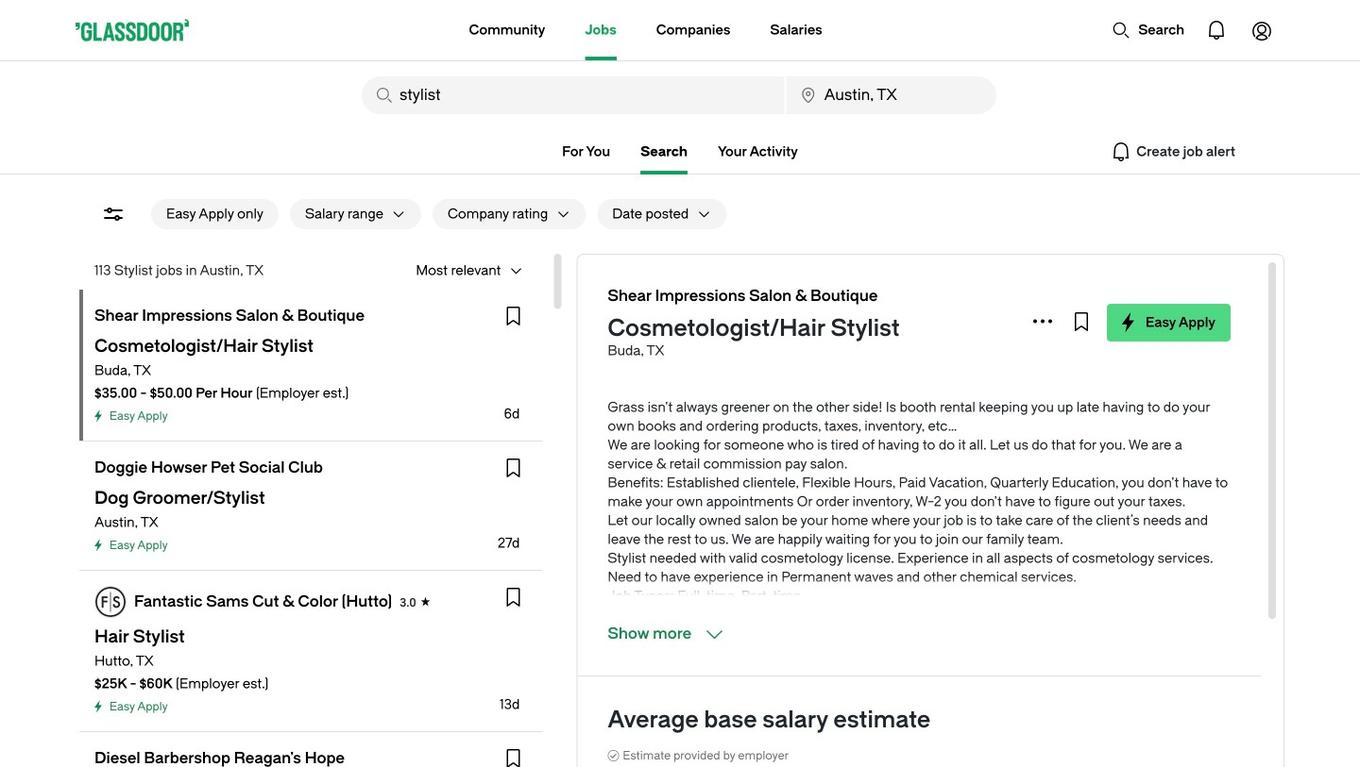 Task type: vqa. For each thing, say whether or not it's contained in the screenshot.
Field
yes



Task type: describe. For each thing, give the bounding box(es) containing it.
jobs list element
[[79, 290, 543, 768]]

none field search keyword
[[362, 77, 785, 114]]

none field "search location"
[[786, 77, 997, 114]]

fantastic sams cut & color (hutto) logo image
[[95, 588, 126, 618]]



Task type: locate. For each thing, give the bounding box(es) containing it.
None field
[[362, 77, 785, 114], [786, 77, 997, 114]]

0 horizontal spatial none field
[[362, 77, 785, 114]]

1 none field from the left
[[362, 77, 785, 114]]

2 none field from the left
[[786, 77, 997, 114]]

lottie animation container image
[[393, 0, 470, 59], [393, 0, 470, 59], [1194, 8, 1239, 53], [1112, 21, 1131, 40]]

Search keyword field
[[362, 77, 785, 114]]

open filter menu image
[[102, 203, 125, 226]]

1 horizontal spatial none field
[[786, 77, 997, 114]]

Search location field
[[786, 77, 997, 114]]

lottie animation container image
[[1194, 8, 1239, 53], [1239, 8, 1285, 53], [1239, 8, 1285, 53], [1112, 21, 1131, 40]]



